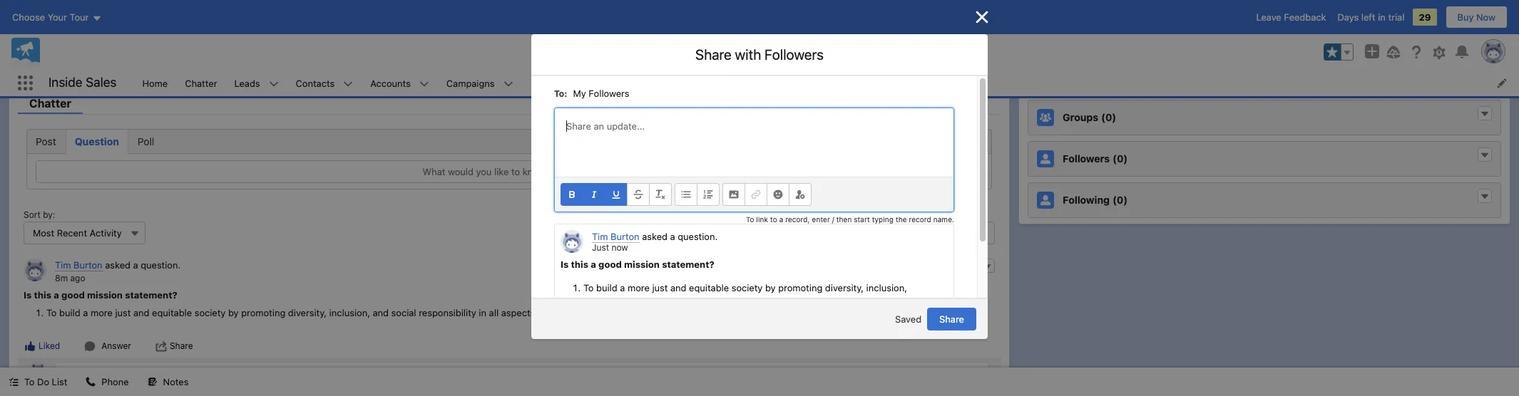 Task type: vqa. For each thing, say whether or not it's contained in the screenshot.
a inside the tim burton asked a question. 8m ago
yes



Task type: describe. For each thing, give the bounding box(es) containing it.
about me
[[29, 47, 68, 58]]

campaigns
[[447, 77, 495, 89]]

inside sales
[[49, 75, 117, 90]]

by:
[[43, 210, 55, 221]]

a down align text element on the left
[[670, 231, 676, 242]]

0 vertical spatial build
[[597, 283, 618, 294]]

good for just now
[[599, 259, 622, 270]]

link
[[757, 216, 769, 224]]

accounts link
[[362, 70, 420, 96]]

share for share button
[[940, 314, 965, 325]]

left
[[1362, 11, 1376, 23]]

/
[[833, 216, 835, 224]]

following (0)
[[1063, 194, 1128, 206]]

feedback
[[1285, 11, 1327, 23]]

now
[[612, 242, 628, 253]]

campaigns list item
[[438, 70, 522, 96]]

to:
[[554, 88, 568, 99]]

aspects inside tim burton, just now element
[[501, 307, 535, 319]]

about
[[29, 47, 53, 58]]

1 horizontal spatial asked
[[642, 231, 668, 242]]

awesomeness
[[211, 47, 276, 59]]

trial
[[1389, 11, 1405, 23]]

text default image for share popup button
[[156, 341, 167, 352]]

groups
[[1063, 112, 1099, 124]]

share your awesomeness with the world. (or at least with your colleagues on chatter.)
[[159, 47, 555, 59]]

sort
[[24, 210, 41, 221]]

list containing home
[[134, 70, 1520, 96]]

1 horizontal spatial inclusion,
[[867, 283, 908, 294]]

poll
[[138, 136, 154, 148]]

to do list
[[24, 377, 67, 388]]

is this a good mission statement? for just now
[[561, 259, 715, 270]]

tab list containing post
[[26, 129, 993, 154]]

insert content element
[[723, 183, 812, 206]]

(0) for followers (0)
[[1113, 153, 1128, 165]]

text default image inside the phone button
[[86, 378, 96, 388]]

business. inside tim burton, just now element
[[566, 307, 607, 319]]

days left in trial
[[1338, 11, 1405, 23]]

0 vertical spatial the
[[301, 47, 316, 59]]

leave feedback
[[1257, 11, 1327, 23]]

list item containing *
[[522, 70, 629, 96]]

question. inside tim burton asked a question. 8m ago
[[141, 260, 181, 271]]

least
[[379, 47, 401, 59]]

sep
[[1065, 29, 1080, 39]]

contacts
[[296, 77, 335, 89]]

0 vertical spatial diversity,
[[826, 283, 864, 294]]

post
[[36, 136, 56, 148]]

buy now
[[1458, 11, 1496, 23]]

1 horizontal spatial social
[[602, 297, 627, 308]]

1 vertical spatial chatter link
[[18, 97, 83, 114]]

leads list item
[[226, 70, 287, 96]]

* send letter
[[531, 77, 588, 89]]

society inside tim burton, just now element
[[195, 307, 226, 319]]

would
[[448, 166, 474, 178]]

sort by:
[[24, 210, 55, 221]]

groups (0)
[[1063, 112, 1117, 124]]

then
[[837, 216, 852, 224]]

to build a more just and equitable society by promoting diversity, inclusion, and social responsibility in all aspects of our business. inside tim burton, just now element
[[46, 307, 607, 319]]

campaigns link
[[438, 70, 504, 96]]

notes button
[[139, 368, 197, 397]]

what would you like to know? button
[[36, 161, 937, 183]]

buy now button
[[1446, 6, 1509, 29]]

is for 8m ago
[[24, 289, 32, 301]]

share for share your awesomeness with the world. (or at least with your colleagues on chatter.)
[[159, 47, 186, 59]]

just now link
[[592, 242, 628, 253]]

Search this feed... search field
[[716, 222, 930, 245]]

2 horizontal spatial with
[[735, 46, 762, 63]]

asked inside tim burton asked a question. 8m ago
[[105, 260, 131, 271]]

1 horizontal spatial aspects
[[712, 297, 746, 308]]

accounts
[[371, 77, 411, 89]]

leave
[[1257, 11, 1282, 23]]

(0) for groups (0)
[[1102, 112, 1117, 124]]

just
[[592, 242, 609, 253]]

phone button
[[77, 368, 137, 397]]

in inside tim burton, just now element
[[479, 307, 487, 319]]

burton
[[73, 260, 103, 271]]

contacts list item
[[287, 70, 362, 96]]

to down the just
[[584, 283, 594, 294]]

0 vertical spatial society
[[732, 283, 763, 294]]

good for 8m ago
[[61, 289, 85, 301]]

asked a question.
[[640, 231, 718, 242]]

1 vertical spatial the
[[896, 216, 907, 224]]

home link
[[134, 70, 176, 96]]

liked
[[39, 341, 60, 352]]

just now
[[592, 242, 628, 253]]

png
[[1163, 29, 1178, 39]]

tim burton asked a question. 8m ago
[[55, 260, 181, 284]]

is this a good mission statement? for 8m ago
[[24, 289, 177, 301]]

what
[[423, 166, 446, 178]]

share inside share popup button
[[170, 341, 193, 352]]

start
[[854, 216, 870, 224]]

1 your from the left
[[188, 47, 209, 59]]

background
[[41, 19, 96, 31]]

1 horizontal spatial all
[[700, 297, 710, 308]]

followers (0)
[[1063, 153, 1128, 165]]

saved
[[896, 314, 922, 325]]

(or
[[349, 47, 364, 59]]

text default image inside answer button
[[84, 341, 96, 352]]

more inside tim burton, just now element
[[91, 307, 113, 319]]

is for just now
[[561, 259, 569, 270]]

my
[[573, 88, 586, 99]]

by inside tim burton, just now element
[[228, 307, 239, 319]]

1 horizontal spatial just
[[653, 283, 668, 294]]

sep 29, 2023
[[1065, 29, 1119, 39]]

letter
[[562, 77, 588, 89]]

share with followers
[[696, 46, 824, 63]]

1 horizontal spatial with
[[403, 47, 423, 59]]

poll link
[[128, 130, 164, 153]]

2 horizontal spatial in
[[1379, 11, 1386, 23]]

ago
[[70, 273, 85, 284]]

on
[[501, 47, 512, 59]]

align text element
[[675, 183, 720, 206]]

2 horizontal spatial followers
[[1063, 153, 1110, 165]]

to: my followers
[[554, 88, 630, 99]]

our inside tim burton, just now element
[[549, 307, 564, 319]]

inside
[[49, 75, 83, 90]]

share for share with followers
[[696, 46, 732, 63]]

world.
[[318, 47, 347, 59]]

promoting inside tim burton, just now element
[[241, 307, 286, 319]]

ask
[[955, 166, 971, 178]]

question
[[75, 136, 119, 148]]

fytd revenue by quarter link
[[1038, 44, 1493, 69]]

revenue
[[1091, 44, 1128, 56]]

search... button
[[595, 41, 881, 64]]

67 kb
[[1130, 29, 1152, 39]]

1 vertical spatial just
[[115, 307, 131, 319]]

post link
[[27, 130, 65, 153]]

build inside tim burton, just now element
[[59, 307, 80, 319]]

tim burton image
[[29, 362, 46, 379]]



Task type: locate. For each thing, give the bounding box(es) containing it.
1 horizontal spatial by
[[766, 283, 776, 294]]

chatter.)
[[515, 47, 555, 59]]

to left link
[[746, 216, 755, 224]]

to right link
[[771, 216, 778, 224]]

chatter right 'home'
[[185, 77, 217, 89]]

to inside button
[[512, 166, 520, 178]]

0 vertical spatial question.
[[678, 231, 718, 242]]

is this a good mission statement?
[[561, 259, 715, 270], [24, 289, 177, 301]]

1 vertical spatial inclusion,
[[329, 307, 370, 319]]

0 horizontal spatial responsibility
[[419, 307, 477, 319]]

1 horizontal spatial responsibility
[[630, 297, 687, 308]]

1 vertical spatial diversity,
[[288, 307, 327, 319]]

0 vertical spatial equitable
[[689, 283, 729, 294]]

1 horizontal spatial of
[[749, 297, 758, 308]]

text default image for liked 'button'
[[24, 341, 36, 352]]

responsibility inside tim burton, just now element
[[419, 307, 477, 319]]

of
[[749, 297, 758, 308], [538, 307, 547, 319]]

accounts list item
[[362, 70, 438, 96]]

to up liked in the bottom of the page
[[46, 307, 57, 319]]

equitable down "asked a question." at the left of page
[[689, 283, 729, 294]]

1 vertical spatial good
[[61, 289, 85, 301]]

a left record,
[[780, 216, 784, 224]]

0 horizontal spatial build
[[59, 307, 80, 319]]

equitable inside tim burton, just now element
[[152, 307, 192, 319]]

a down the ago
[[83, 307, 88, 319]]

0 horizontal spatial equitable
[[152, 307, 192, 319]]

tim
[[55, 260, 71, 271]]

None text field
[[555, 108, 954, 177], [56, 363, 989, 397], [555, 108, 954, 177], [56, 363, 989, 397]]

asked right burton at the bottom of the page
[[105, 260, 131, 271]]

chatter link down inside
[[18, 97, 83, 114]]

0 horizontal spatial business.
[[566, 307, 607, 319]]

share button
[[928, 308, 977, 331]]

1 horizontal spatial in
[[690, 297, 698, 308]]

this inside tim burton, just now element
[[34, 289, 51, 301]]

1 horizontal spatial chatter
[[185, 77, 217, 89]]

67
[[1130, 29, 1141, 39]]

buy
[[1458, 11, 1475, 23]]

1 vertical spatial (0)
[[1113, 153, 1128, 165]]

1 vertical spatial asked
[[105, 260, 131, 271]]

build down just now
[[597, 283, 618, 294]]

0 vertical spatial this
[[571, 259, 589, 270]]

1 horizontal spatial mission
[[624, 259, 660, 270]]

1 vertical spatial by
[[766, 283, 776, 294]]

followers for share with followers
[[765, 46, 824, 63]]

what would you like to know?
[[423, 166, 550, 178]]

1 vertical spatial chatter
[[29, 97, 71, 110]]

1 vertical spatial build
[[59, 307, 80, 319]]

a down the just
[[591, 259, 596, 270]]

1 horizontal spatial business.
[[777, 297, 818, 308]]

text default image inside to do list button
[[9, 378, 19, 388]]

search...
[[623, 46, 661, 58]]

to left do on the bottom left
[[24, 377, 35, 388]]

your left colleagues at the top left
[[425, 47, 446, 59]]

1 vertical spatial is this a good mission statement?
[[24, 289, 177, 301]]

answer button
[[84, 340, 132, 353]]

0 horizontal spatial all
[[489, 307, 499, 319]]

list item
[[522, 70, 629, 96]]

to
[[746, 216, 755, 224], [584, 283, 594, 294], [46, 307, 57, 319], [24, 377, 35, 388]]

a right burton at the bottom of the page
[[133, 260, 138, 271]]

0 horizontal spatial just
[[115, 307, 131, 319]]

mission inside tim burton, just now element
[[87, 289, 123, 301]]

1 vertical spatial statement?
[[125, 289, 177, 301]]

question link
[[65, 130, 128, 153]]

(0) up following (0) on the right
[[1113, 153, 1128, 165]]

diversity, inside tim burton, just now element
[[288, 307, 327, 319]]

0 horizontal spatial promoting
[[241, 307, 286, 319]]

a inside tim burton asked a question. 8m ago
[[133, 260, 138, 271]]

0 vertical spatial just
[[653, 283, 668, 294]]

fytd
[[1065, 44, 1089, 56]]

0 vertical spatial is this a good mission statement?
[[561, 259, 715, 270]]

a down now on the left of the page
[[620, 283, 625, 294]]

0 horizontal spatial of
[[538, 307, 547, 319]]

statement? down tim burton asked a question. 8m ago
[[125, 289, 177, 301]]

1 vertical spatial promoting
[[241, 307, 286, 319]]

0 horizontal spatial chatter
[[29, 97, 71, 110]]

tim burton link
[[55, 260, 103, 272]]

kb
[[1141, 29, 1152, 39]]

0 vertical spatial chatter
[[185, 77, 217, 89]]

text default image
[[1481, 109, 1491, 119], [24, 341, 36, 352], [156, 341, 167, 352], [9, 378, 19, 388]]

1 horizontal spatial this
[[571, 259, 589, 270]]

more
[[628, 283, 650, 294], [91, 307, 113, 319]]

business.
[[777, 297, 818, 308], [566, 307, 607, 319]]

with
[[735, 46, 762, 63], [279, 47, 298, 59], [403, 47, 423, 59]]

0 horizontal spatial followers
[[589, 88, 630, 99]]

mission down now on the left of the page
[[624, 259, 660, 270]]

is this a good mission statement? inside tim burton, just now element
[[24, 289, 177, 301]]

0 horizontal spatial statement?
[[125, 289, 177, 301]]

2 vertical spatial by
[[228, 307, 239, 319]]

all inside tim burton, just now element
[[489, 307, 499, 319]]

send
[[538, 77, 560, 89]]

statement?
[[662, 259, 715, 270], [125, 289, 177, 301]]

followers for to: my followers
[[589, 88, 630, 99]]

to
[[512, 166, 520, 178], [771, 216, 778, 224]]

list
[[134, 70, 1520, 96]]

is this a good mission statement? down now on the left of the page
[[561, 259, 715, 270]]

1 vertical spatial more
[[91, 307, 113, 319]]

1 vertical spatial to
[[771, 216, 778, 224]]

mission for just now
[[624, 259, 660, 270]]

question.
[[678, 231, 718, 242], [141, 260, 181, 271]]

0 vertical spatial followers
[[765, 46, 824, 63]]

good down 8m ago link
[[61, 289, 85, 301]]

mission down tim burton asked a question. 8m ago
[[87, 289, 123, 301]]

your left awesomeness
[[188, 47, 209, 59]]

to build a more just and equitable society by promoting diversity, inclusion, and social responsibility in all aspects of our business.
[[584, 283, 908, 308], [46, 307, 607, 319]]

chatter down inside
[[29, 97, 71, 110]]

(0) right groups
[[1102, 112, 1117, 124]]

1 horizontal spatial diversity,
[[826, 283, 864, 294]]

home
[[142, 77, 168, 89]]

1 horizontal spatial your
[[425, 47, 446, 59]]

0 vertical spatial by
[[1131, 44, 1141, 56]]

tim burton, just now element
[[18, 253, 1001, 359]]

group
[[1324, 44, 1354, 61]]

0 vertical spatial is
[[561, 259, 569, 270]]

0 vertical spatial good
[[599, 259, 622, 270]]

of inside tim burton, just now element
[[538, 307, 547, 319]]

1 horizontal spatial equitable
[[689, 283, 729, 294]]

1 vertical spatial equitable
[[152, 307, 192, 319]]

me
[[56, 47, 68, 58]]

8m
[[55, 273, 68, 284]]

leads link
[[226, 70, 269, 96]]

1 horizontal spatial more
[[628, 283, 650, 294]]

1 horizontal spatial the
[[896, 216, 907, 224]]

2 vertical spatial followers
[[1063, 153, 1110, 165]]

inverse image
[[974, 9, 991, 26]]

know?
[[523, 166, 550, 178]]

equitable up share popup button
[[152, 307, 192, 319]]

0 horizontal spatial with
[[279, 47, 298, 59]]

good down just now
[[599, 259, 622, 270]]

statement? for just now
[[662, 259, 715, 270]]

share inside share button
[[940, 314, 965, 325]]

to inside button
[[24, 377, 35, 388]]

2023
[[1098, 29, 1119, 39]]

the
[[301, 47, 316, 59], [896, 216, 907, 224]]

1 horizontal spatial our
[[760, 297, 774, 308]]

0 horizontal spatial is
[[24, 289, 32, 301]]

1 horizontal spatial build
[[597, 283, 618, 294]]

0 horizontal spatial chatter link
[[18, 97, 83, 114]]

1 vertical spatial society
[[195, 307, 226, 319]]

leads
[[234, 77, 260, 89]]

0 vertical spatial chatter link
[[176, 70, 226, 96]]

liked button
[[24, 340, 61, 353]]

chatter link
[[176, 70, 226, 96], [18, 97, 83, 114]]

(0) for following (0)
[[1113, 194, 1128, 206]]

0 vertical spatial more
[[628, 283, 650, 294]]

just up answer
[[115, 307, 131, 319]]

0 vertical spatial statement?
[[662, 259, 715, 270]]

1 horizontal spatial to
[[771, 216, 778, 224]]

is
[[561, 259, 569, 270], [24, 289, 32, 301]]

format text element
[[561, 183, 672, 206]]

1 horizontal spatial is
[[561, 259, 569, 270]]

8m ago link
[[55, 273, 85, 284]]

at
[[367, 47, 376, 59]]

chatter for chatter link to the bottom
[[29, 97, 71, 110]]

1 horizontal spatial chatter link
[[176, 70, 226, 96]]

phone
[[102, 377, 129, 388]]

build down 8m ago link
[[59, 307, 80, 319]]

0 horizontal spatial society
[[195, 307, 226, 319]]

name.
[[934, 216, 955, 224]]

our
[[760, 297, 774, 308], [549, 307, 564, 319]]

social inside tim burton, just now element
[[392, 307, 416, 319]]

society
[[732, 283, 763, 294], [195, 307, 226, 319]]

this for 8m ago
[[34, 289, 51, 301]]

chatter for chatter link to the top
[[185, 77, 217, 89]]

enter
[[812, 216, 830, 224]]

responsibility
[[630, 297, 687, 308], [419, 307, 477, 319]]

1 horizontal spatial promoting
[[779, 283, 823, 294]]

share
[[696, 46, 732, 63], [159, 47, 186, 59], [940, 314, 965, 325], [170, 341, 193, 352]]

2 horizontal spatial by
[[1131, 44, 1141, 56]]

1 vertical spatial followers
[[589, 88, 630, 99]]

tab list
[[26, 129, 993, 154]]

29
[[1420, 11, 1432, 23]]

(0) right following
[[1113, 194, 1128, 206]]

0 vertical spatial (0)
[[1102, 112, 1117, 124]]

you
[[476, 166, 492, 178]]

quarter
[[1144, 44, 1177, 56]]

answer
[[102, 341, 131, 352]]

share button
[[155, 340, 194, 353]]

to right like
[[512, 166, 520, 178]]

0 horizontal spatial diversity,
[[288, 307, 327, 319]]

1 vertical spatial mission
[[87, 289, 123, 301]]

to link to a record, enter / then start typing the record name.
[[746, 216, 955, 224]]

text default image for to do list button
[[9, 378, 19, 388]]

1 horizontal spatial question.
[[678, 231, 718, 242]]

0 horizontal spatial this
[[34, 289, 51, 301]]

1 horizontal spatial followers
[[765, 46, 824, 63]]

tim burton image
[[24, 259, 46, 282]]

mission for 8m ago
[[87, 289, 123, 301]]

text default image inside share popup button
[[156, 341, 167, 352]]

0 horizontal spatial asked
[[105, 260, 131, 271]]

0 horizontal spatial to
[[512, 166, 520, 178]]

0 vertical spatial to
[[512, 166, 520, 178]]

0 horizontal spatial inclusion,
[[329, 307, 370, 319]]

0 vertical spatial promoting
[[779, 283, 823, 294]]

build
[[597, 283, 618, 294], [59, 307, 80, 319]]

0 horizontal spatial our
[[549, 307, 564, 319]]

statement? inside tim burton, just now element
[[125, 289, 177, 301]]

the right typing
[[896, 216, 907, 224]]

list
[[52, 377, 67, 388]]

1 vertical spatial this
[[34, 289, 51, 301]]

is inside tim burton, just now element
[[24, 289, 32, 301]]

fytd revenue by quarter
[[1065, 44, 1177, 56]]

0 horizontal spatial in
[[479, 307, 487, 319]]

1 vertical spatial question.
[[141, 260, 181, 271]]

a down 8m
[[54, 289, 59, 301]]

record,
[[786, 216, 810, 224]]

social
[[602, 297, 627, 308], [392, 307, 416, 319]]

0 horizontal spatial good
[[61, 289, 85, 301]]

toolbar
[[555, 177, 954, 212]]

1 horizontal spatial statement?
[[662, 259, 715, 270]]

statement? for 8m ago
[[125, 289, 177, 301]]

notes
[[163, 377, 189, 388]]

0 horizontal spatial by
[[228, 307, 239, 319]]

2 vertical spatial (0)
[[1113, 194, 1128, 206]]

text default image inside liked 'button'
[[24, 341, 36, 352]]

just down "asked a question." at the left of page
[[653, 283, 668, 294]]

leave feedback link
[[1257, 11, 1327, 23]]

29,
[[1083, 29, 1096, 39]]

more down now on the left of the page
[[628, 283, 650, 294]]

text default image
[[1481, 151, 1491, 161], [1481, 192, 1491, 202], [84, 341, 96, 352], [86, 378, 96, 388], [147, 378, 157, 388]]

colleagues
[[448, 47, 498, 59]]

background button
[[19, 14, 1000, 36]]

asked right now on the left of the page
[[642, 231, 668, 242]]

equitable
[[689, 283, 729, 294], [152, 307, 192, 319]]

0 vertical spatial inclusion,
[[867, 283, 908, 294]]

ask button
[[943, 161, 983, 183]]

do
[[37, 377, 49, 388]]

chatter inside "list"
[[185, 77, 217, 89]]

the left world.
[[301, 47, 316, 59]]

inclusion, inside tim burton, just now element
[[329, 307, 370, 319]]

chatter link right 'home'
[[176, 70, 226, 96]]

0 vertical spatial asked
[[642, 231, 668, 242]]

statement? down "asked a question." at the left of page
[[662, 259, 715, 270]]

this for just now
[[571, 259, 589, 270]]

0 horizontal spatial the
[[301, 47, 316, 59]]

followers
[[765, 46, 824, 63], [589, 88, 630, 99], [1063, 153, 1110, 165]]

sales
[[86, 75, 117, 90]]

2 your from the left
[[425, 47, 446, 59]]

good inside tim burton, just now element
[[61, 289, 85, 301]]

more up answer button
[[91, 307, 113, 319]]

1 horizontal spatial society
[[732, 283, 763, 294]]

text default image inside notes button
[[147, 378, 157, 388]]

now
[[1477, 11, 1496, 23]]

is this a good mission statement? down the ago
[[24, 289, 177, 301]]



